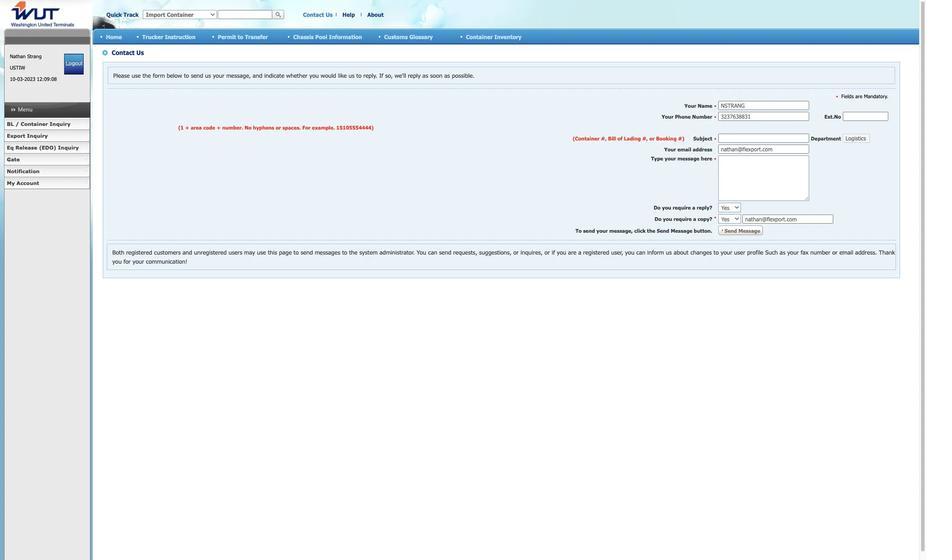 Task type: describe. For each thing, give the bounding box(es) containing it.
customs glossary
[[384, 33, 433, 40]]

nathan strang
[[10, 53, 42, 59]]

12:09:09
[[37, 76, 57, 82]]

export
[[7, 133, 25, 139]]

eq release (edo) inquiry
[[7, 145, 79, 151]]

my account
[[7, 180, 39, 186]]

quick
[[106, 11, 122, 18]]

contact us link
[[303, 11, 333, 18]]

nathan
[[10, 53, 26, 59]]

bl / container inquiry
[[7, 121, 71, 127]]

information
[[329, 33, 362, 40]]

eq release (edo) inquiry link
[[4, 142, 90, 154]]

2023
[[24, 76, 35, 82]]

gate
[[7, 157, 20, 162]]

03-
[[17, 76, 24, 82]]

bl
[[7, 121, 14, 127]]

release
[[15, 145, 37, 151]]

track
[[124, 11, 139, 18]]

10-03-2023 12:09:09
[[10, 76, 57, 82]]

contact
[[303, 11, 324, 18]]

quick track
[[106, 11, 139, 18]]

0 vertical spatial container
[[466, 33, 493, 40]]

about link
[[368, 11, 384, 18]]

notification
[[7, 168, 40, 174]]

transfer
[[245, 33, 268, 40]]

(edo)
[[39, 145, 56, 151]]

export inquiry
[[7, 133, 48, 139]]

notification link
[[4, 166, 90, 177]]

glossary
[[410, 33, 433, 40]]

container inventory
[[466, 33, 522, 40]]

permit to transfer
[[218, 33, 268, 40]]

customs
[[384, 33, 408, 40]]

ustiw
[[10, 65, 25, 71]]



Task type: vqa. For each thing, say whether or not it's contained in the screenshot.
the Inquiry in the Eq Release (EDO) Inquiry link
no



Task type: locate. For each thing, give the bounding box(es) containing it.
inventory
[[495, 33, 522, 40]]

us
[[326, 11, 333, 18]]

about
[[368, 11, 384, 18]]

my account link
[[4, 177, 90, 189]]

eq
[[7, 145, 14, 151]]

instruction
[[165, 33, 196, 40]]

help link
[[343, 11, 355, 18]]

inquiry up "export inquiry" link
[[50, 121, 71, 127]]

login image
[[64, 54, 84, 75]]

strang
[[27, 53, 42, 59]]

2 vertical spatial inquiry
[[58, 145, 79, 151]]

trucker
[[142, 33, 163, 40]]

my
[[7, 180, 15, 186]]

account
[[17, 180, 39, 186]]

inquiry
[[50, 121, 71, 127], [27, 133, 48, 139], [58, 145, 79, 151]]

export inquiry link
[[4, 130, 90, 142]]

1 horizontal spatial container
[[466, 33, 493, 40]]

pool
[[316, 33, 328, 40]]

container inside "link"
[[21, 121, 48, 127]]

container
[[466, 33, 493, 40], [21, 121, 48, 127]]

/
[[16, 121, 19, 127]]

inquiry for container
[[50, 121, 71, 127]]

container left inventory on the right top of page
[[466, 33, 493, 40]]

chassis pool information
[[293, 33, 362, 40]]

1 vertical spatial inquiry
[[27, 133, 48, 139]]

home
[[106, 33, 122, 40]]

to
[[238, 33, 244, 40]]

inquiry down "bl / container inquiry"
[[27, 133, 48, 139]]

inquiry for (edo)
[[58, 145, 79, 151]]

gate link
[[4, 154, 90, 166]]

inquiry right the (edo)
[[58, 145, 79, 151]]

container up export inquiry
[[21, 121, 48, 127]]

permit
[[218, 33, 236, 40]]

inquiry inside "link"
[[50, 121, 71, 127]]

trucker instruction
[[142, 33, 196, 40]]

1 vertical spatial container
[[21, 121, 48, 127]]

None text field
[[218, 10, 273, 19]]

10-
[[10, 76, 17, 82]]

0 vertical spatial inquiry
[[50, 121, 71, 127]]

0 horizontal spatial container
[[21, 121, 48, 127]]

bl / container inquiry link
[[4, 118, 90, 130]]

chassis
[[293, 33, 314, 40]]

help
[[343, 11, 355, 18]]

contact us
[[303, 11, 333, 18]]



